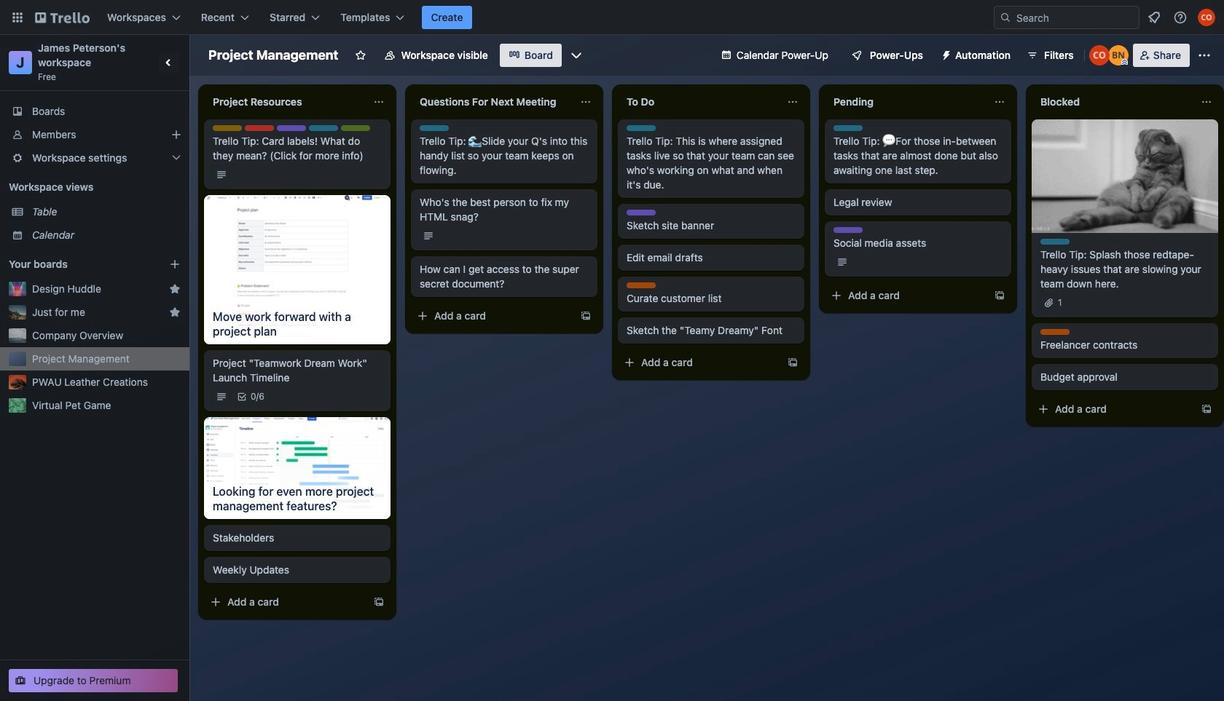 Task type: locate. For each thing, give the bounding box(es) containing it.
None text field
[[618, 90, 781, 114], [825, 90, 988, 114], [1032, 90, 1195, 114], [618, 90, 781, 114], [825, 90, 988, 114], [1032, 90, 1195, 114]]

1 horizontal spatial color: purple, title: "design team" element
[[627, 210, 656, 216]]

create from template… image
[[994, 290, 1005, 302], [1201, 404, 1212, 415]]

color: purple, title: "design team" element
[[277, 125, 306, 131], [627, 210, 656, 216], [834, 227, 863, 233]]

1 vertical spatial create from template… image
[[1201, 404, 1212, 415]]

None text field
[[204, 90, 367, 114], [411, 90, 574, 114], [204, 90, 367, 114], [411, 90, 574, 114]]

customize views image
[[569, 48, 584, 63]]

create from template… image
[[580, 310, 592, 322], [787, 357, 799, 369], [373, 596, 385, 608]]

2 vertical spatial create from template… image
[[373, 596, 385, 608]]

0 notifications image
[[1145, 9, 1163, 26]]

2 vertical spatial color: purple, title: "design team" element
[[834, 227, 863, 233]]

0 vertical spatial color: purple, title: "design team" element
[[277, 125, 306, 131]]

0 horizontal spatial create from template… image
[[994, 290, 1005, 302]]

0 horizontal spatial color: purple, title: "design team" element
[[277, 125, 306, 131]]

0 vertical spatial starred icon image
[[169, 283, 181, 295]]

this member is an admin of this board. image
[[1121, 59, 1128, 66]]

color: orange, title: "one more step" element
[[627, 283, 656, 289], [1040, 329, 1070, 335]]

starred icon image
[[169, 283, 181, 295], [169, 307, 181, 318]]

2 horizontal spatial color: purple, title: "design team" element
[[834, 227, 863, 233]]

color: red, title: "priority" element
[[245, 125, 274, 131]]

1 vertical spatial starred icon image
[[169, 307, 181, 318]]

open information menu image
[[1173, 10, 1188, 25]]

workspace navigation collapse icon image
[[159, 52, 179, 73]]

primary element
[[0, 0, 1224, 35]]

color: sky, title: "trello tip" element for the middle create from template… image
[[627, 125, 656, 131]]

show menu image
[[1197, 48, 1212, 63]]

1 horizontal spatial create from template… image
[[580, 310, 592, 322]]

star or unstar board image
[[354, 50, 366, 61]]

0 horizontal spatial color: orange, title: "one more step" element
[[627, 283, 656, 289]]

1 horizontal spatial create from template… image
[[1201, 404, 1212, 415]]

1 horizontal spatial color: orange, title: "one more step" element
[[1040, 329, 1070, 335]]

color: sky, title: "trello tip" element
[[309, 125, 338, 131], [420, 125, 449, 131], [627, 125, 656, 131], [834, 125, 863, 131], [1040, 239, 1070, 245]]

0 vertical spatial create from template… image
[[580, 310, 592, 322]]

color: sky, title: "trello tip" element for the top create from template… image
[[420, 125, 449, 131]]

1 vertical spatial color: purple, title: "design team" element
[[627, 210, 656, 216]]

color: lime, title: "halp" element
[[341, 125, 370, 131]]

back to home image
[[35, 6, 90, 29]]

2 horizontal spatial create from template… image
[[787, 357, 799, 369]]

christina overa (christinaovera) image
[[1198, 9, 1215, 26]]



Task type: describe. For each thing, give the bounding box(es) containing it.
ben nelson (bennelson96) image
[[1108, 45, 1128, 66]]

your boards with 6 items element
[[9, 256, 147, 273]]

sm image
[[935, 44, 955, 64]]

1 starred icon image from the top
[[169, 283, 181, 295]]

1 vertical spatial color: orange, title: "one more step" element
[[1040, 329, 1070, 335]]

color: yellow, title: "copy request" element
[[213, 125, 242, 131]]

Board name text field
[[201, 44, 346, 67]]

1 vertical spatial create from template… image
[[787, 357, 799, 369]]

Search field
[[1011, 7, 1139, 28]]

2 starred icon image from the top
[[169, 307, 181, 318]]

color: sky, title: "trello tip" element for the top create from template… icon
[[834, 125, 863, 131]]

search image
[[1000, 12, 1011, 23]]

add board image
[[169, 259, 181, 270]]

0 vertical spatial color: orange, title: "one more step" element
[[627, 283, 656, 289]]

0 vertical spatial create from template… image
[[994, 290, 1005, 302]]

christina overa (christinaovera) image
[[1089, 45, 1110, 66]]

0 horizontal spatial create from template… image
[[373, 596, 385, 608]]



Task type: vqa. For each thing, say whether or not it's contained in the screenshot.
the bottom New
no



